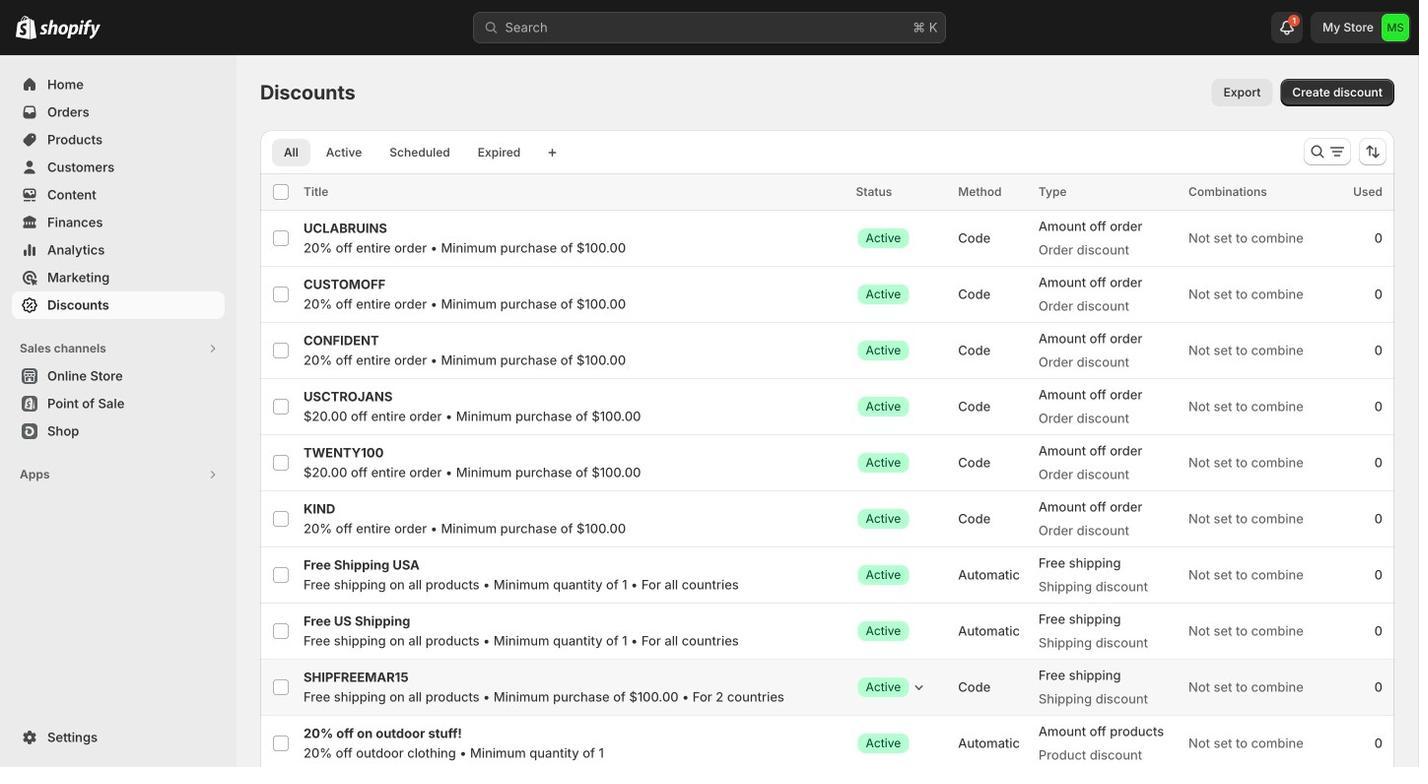 Task type: locate. For each thing, give the bounding box(es) containing it.
0 horizontal spatial shopify image
[[16, 16, 36, 39]]

my store image
[[1382, 14, 1409, 41]]

tab list
[[268, 138, 536, 167]]

shopify image
[[16, 16, 36, 39], [39, 19, 101, 39]]

1 horizontal spatial shopify image
[[39, 19, 101, 39]]



Task type: vqa. For each thing, say whether or not it's contained in the screenshot.
listing inside add a description to see how this product might appear in a search engine listing
no



